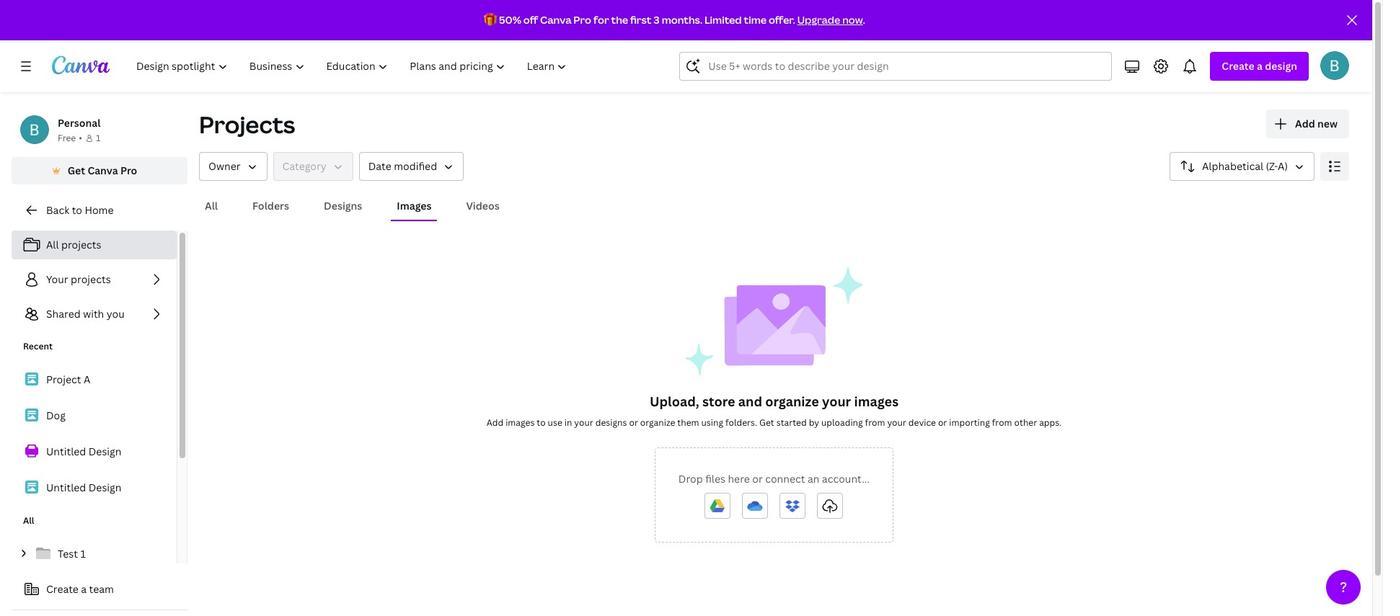 Task type: vqa. For each thing, say whether or not it's contained in the screenshot.
sites,
no



Task type: locate. For each thing, give the bounding box(es) containing it.
projects down back to home in the left top of the page
[[61, 238, 101, 252]]

for
[[593, 13, 609, 27]]

back to home
[[46, 203, 114, 217]]

0 horizontal spatial images
[[506, 417, 535, 429]]

0 vertical spatial untitled design link
[[12, 437, 177, 467]]

or right here
[[752, 472, 763, 486]]

1 horizontal spatial images
[[854, 393, 899, 410]]

or
[[629, 417, 638, 429], [938, 417, 947, 429], [752, 472, 763, 486]]

untitled design link
[[12, 437, 177, 467], [12, 473, 177, 503]]

1 vertical spatial projects
[[71, 273, 111, 286]]

0 horizontal spatial a
[[81, 583, 87, 596]]

add inside dropdown button
[[1295, 117, 1315, 131]]

canva right the off
[[540, 13, 572, 27]]

projects for all projects
[[61, 238, 101, 252]]

canva up "home"
[[88, 164, 118, 177]]

get left started
[[759, 417, 774, 429]]

from
[[865, 417, 885, 429], [992, 417, 1012, 429]]

use
[[548, 417, 562, 429]]

create down test
[[46, 583, 79, 596]]

0 horizontal spatial to
[[72, 203, 82, 217]]

create left the design
[[1222, 59, 1255, 73]]

time
[[744, 13, 767, 27]]

or right designs
[[629, 417, 638, 429]]

importing
[[949, 417, 990, 429]]

0 vertical spatial untitled
[[46, 445, 86, 459]]

to
[[72, 203, 82, 217], [537, 417, 546, 429]]

add left use
[[487, 417, 504, 429]]

a inside button
[[81, 583, 87, 596]]

0 vertical spatial all
[[205, 199, 218, 213]]

upload,
[[650, 393, 699, 410]]

your right in
[[574, 417, 593, 429]]

•
[[79, 132, 82, 144]]

1 vertical spatial to
[[537, 417, 546, 429]]

to left use
[[537, 417, 546, 429]]

1 vertical spatial pro
[[120, 164, 137, 177]]

pro left for in the top of the page
[[574, 13, 591, 27]]

images left use
[[506, 417, 535, 429]]

untitled up test
[[46, 481, 86, 495]]

project
[[46, 373, 81, 387]]

None search field
[[680, 52, 1112, 81]]

1 vertical spatial a
[[81, 583, 87, 596]]

1 horizontal spatial all
[[46, 238, 59, 252]]

your
[[822, 393, 851, 410], [574, 417, 593, 429], [887, 417, 906, 429]]

2 vertical spatial all
[[23, 515, 34, 527]]

untitled
[[46, 445, 86, 459], [46, 481, 86, 495]]

0 horizontal spatial 1
[[80, 547, 86, 561]]

2 list from the top
[[12, 365, 177, 503]]

0 vertical spatial a
[[1257, 59, 1263, 73]]

add left new
[[1295, 117, 1315, 131]]

or right device
[[938, 417, 947, 429]]

all inside list
[[46, 238, 59, 252]]

1 vertical spatial design
[[89, 481, 122, 495]]

0 vertical spatial to
[[72, 203, 82, 217]]

shared with you link
[[12, 300, 177, 329]]

untitled design up test 1
[[46, 481, 122, 495]]

1 horizontal spatial create
[[1222, 59, 1255, 73]]

1 vertical spatial untitled
[[46, 481, 86, 495]]

1 right test
[[80, 547, 86, 561]]

your up uploading
[[822, 393, 851, 410]]

1 vertical spatial canva
[[88, 164, 118, 177]]

2 untitled from the top
[[46, 481, 86, 495]]

list containing all projects
[[12, 231, 177, 329]]

create a design button
[[1210, 52, 1309, 81]]

1 horizontal spatial from
[[992, 417, 1012, 429]]

a inside dropdown button
[[1257, 59, 1263, 73]]

organize up started
[[765, 393, 819, 410]]

design
[[89, 445, 122, 459], [89, 481, 122, 495]]

1 vertical spatial get
[[759, 417, 774, 429]]

category
[[282, 159, 326, 173]]

untitled design down dog link
[[46, 445, 122, 459]]

1 horizontal spatial get
[[759, 417, 774, 429]]

create a team
[[46, 583, 114, 596]]

0 vertical spatial 1
[[96, 132, 100, 144]]

0 vertical spatial add
[[1295, 117, 1315, 131]]

designs
[[324, 199, 362, 213]]

list
[[12, 231, 177, 329], [12, 365, 177, 503]]

to inside upload, store and organize your images add images to use in your designs or organize them using folders. get started by uploading from your device or importing from other apps.
[[537, 417, 546, 429]]

0 vertical spatial untitled design
[[46, 445, 122, 459]]

your projects link
[[12, 265, 177, 294]]

a for team
[[81, 583, 87, 596]]

create inside the create a team button
[[46, 583, 79, 596]]

you
[[107, 307, 125, 321]]

0 horizontal spatial from
[[865, 417, 885, 429]]

get canva pro
[[68, 164, 137, 177]]

a
[[84, 373, 90, 387]]

create for create a team
[[46, 583, 79, 596]]

0 vertical spatial create
[[1222, 59, 1255, 73]]

untitled down the dog
[[46, 445, 86, 459]]

0 horizontal spatial get
[[68, 164, 85, 177]]

create a design
[[1222, 59, 1297, 73]]

a left the design
[[1257, 59, 1263, 73]]

canva inside button
[[88, 164, 118, 177]]

1 vertical spatial 1
[[80, 547, 86, 561]]

images
[[854, 393, 899, 410], [506, 417, 535, 429]]

1 horizontal spatial a
[[1257, 59, 1263, 73]]

3
[[654, 13, 660, 27]]

project a
[[46, 373, 90, 387]]

brad klo image
[[1320, 51, 1349, 80]]

1 horizontal spatial add
[[1295, 117, 1315, 131]]

0 vertical spatial canva
[[540, 13, 572, 27]]

1 vertical spatial untitled design
[[46, 481, 122, 495]]

get
[[68, 164, 85, 177], [759, 417, 774, 429]]

untitled design link up test 1 link on the bottom
[[12, 473, 177, 503]]

1
[[96, 132, 100, 144], [80, 547, 86, 561]]

1 vertical spatial untitled design link
[[12, 473, 177, 503]]

from right uploading
[[865, 417, 885, 429]]

0 horizontal spatial pro
[[120, 164, 137, 177]]

a
[[1257, 59, 1263, 73], [81, 583, 87, 596]]

design down dog link
[[89, 445, 122, 459]]

to right back
[[72, 203, 82, 217]]

with
[[83, 307, 104, 321]]

1 untitled from the top
[[46, 445, 86, 459]]

now
[[842, 13, 863, 27]]

free
[[58, 132, 76, 144]]

videos button
[[460, 193, 505, 220]]

the
[[611, 13, 628, 27]]

1 right •
[[96, 132, 100, 144]]

canva
[[540, 13, 572, 27], [88, 164, 118, 177]]

folders.
[[726, 417, 757, 429]]

them
[[677, 417, 699, 429]]

upgrade
[[797, 13, 840, 27]]

from left the other
[[992, 417, 1012, 429]]

0 vertical spatial get
[[68, 164, 85, 177]]

organize down upload,
[[640, 417, 675, 429]]

free •
[[58, 132, 82, 144]]

2 horizontal spatial your
[[887, 417, 906, 429]]

1 horizontal spatial to
[[537, 417, 546, 429]]

0 horizontal spatial organize
[[640, 417, 675, 429]]

0 vertical spatial organize
[[765, 393, 819, 410]]

dog link
[[12, 401, 177, 431]]

add
[[1295, 117, 1315, 131], [487, 417, 504, 429]]

1 vertical spatial organize
[[640, 417, 675, 429]]

design up test 1 link on the bottom
[[89, 481, 122, 495]]

back to home link
[[12, 196, 188, 225]]

1 vertical spatial add
[[487, 417, 504, 429]]

pro inside button
[[120, 164, 137, 177]]

get down •
[[68, 164, 85, 177]]

organize
[[765, 393, 819, 410], [640, 417, 675, 429]]

your left device
[[887, 417, 906, 429]]

images up uploading
[[854, 393, 899, 410]]

all inside button
[[205, 199, 218, 213]]

1 horizontal spatial your
[[822, 393, 851, 410]]

untitled design
[[46, 445, 122, 459], [46, 481, 122, 495]]

1 list from the top
[[12, 231, 177, 329]]

create inside create a design dropdown button
[[1222, 59, 1255, 73]]

test
[[58, 547, 78, 561]]

0 vertical spatial projects
[[61, 238, 101, 252]]

Date modified button
[[359, 152, 464, 181]]

get canva pro button
[[12, 157, 188, 185]]

apps.
[[1039, 417, 1062, 429]]

all button
[[199, 193, 224, 220]]

a)
[[1278, 159, 1288, 173]]

folders button
[[247, 193, 295, 220]]

1 vertical spatial all
[[46, 238, 59, 252]]

1 vertical spatial list
[[12, 365, 177, 503]]

pro up back to home link
[[120, 164, 137, 177]]

drop
[[678, 472, 703, 486]]

0 horizontal spatial create
[[46, 583, 79, 596]]

add inside upload, store and organize your images add images to use in your designs or organize them using folders. get started by uploading from your device or importing from other apps.
[[487, 417, 504, 429]]

get inside button
[[68, 164, 85, 177]]

a left team
[[81, 583, 87, 596]]

untitled design link down dog link
[[12, 437, 177, 467]]

projects
[[61, 238, 101, 252], [71, 273, 111, 286]]

0 vertical spatial pro
[[574, 13, 591, 27]]

Search search field
[[708, 53, 1083, 80]]

1 horizontal spatial canva
[[540, 13, 572, 27]]

2 horizontal spatial all
[[205, 199, 218, 213]]

0 horizontal spatial add
[[487, 417, 504, 429]]

0 horizontal spatial canva
[[88, 164, 118, 177]]

projects right your
[[71, 273, 111, 286]]

0 vertical spatial design
[[89, 445, 122, 459]]

all
[[205, 199, 218, 213], [46, 238, 59, 252], [23, 515, 34, 527]]

0 vertical spatial list
[[12, 231, 177, 329]]

2 untitled design from the top
[[46, 481, 122, 495]]

1 design from the top
[[89, 445, 122, 459]]

1 vertical spatial create
[[46, 583, 79, 596]]



Task type: describe. For each thing, give the bounding box(es) containing it.
team
[[89, 583, 114, 596]]

projects
[[199, 109, 295, 140]]

your
[[46, 273, 68, 286]]

images
[[397, 199, 432, 213]]

account...
[[822, 472, 870, 486]]

untitled for 1st untitled design link from the bottom
[[46, 481, 86, 495]]

add new button
[[1266, 110, 1349, 138]]

(z-
[[1266, 159, 1278, 173]]

0 horizontal spatial or
[[629, 417, 638, 429]]

in
[[564, 417, 572, 429]]

back
[[46, 203, 69, 217]]

test 1
[[58, 547, 86, 561]]

your projects
[[46, 273, 111, 286]]

design
[[1265, 59, 1297, 73]]

create for create a design
[[1222, 59, 1255, 73]]

1 horizontal spatial or
[[752, 472, 763, 486]]

.
[[863, 13, 865, 27]]

upload, store and organize your images add images to use in your designs or organize them using folders. get started by uploading from your device or importing from other apps.
[[487, 393, 1062, 429]]

recent
[[23, 340, 53, 353]]

off
[[523, 13, 538, 27]]

all projects link
[[12, 231, 177, 260]]

2 from from the left
[[992, 417, 1012, 429]]

all projects
[[46, 238, 101, 252]]

dog
[[46, 409, 66, 423]]

Category button
[[273, 152, 353, 181]]

new
[[1318, 117, 1338, 131]]

all for all projects
[[46, 238, 59, 252]]

modified
[[394, 159, 437, 173]]

here
[[728, 472, 750, 486]]

connect
[[765, 472, 805, 486]]

an
[[808, 472, 820, 486]]

50%
[[499, 13, 521, 27]]

designs button
[[318, 193, 368, 220]]

🎁 50% off canva pro for the first 3 months. limited time offer. upgrade now .
[[484, 13, 865, 27]]

files
[[705, 472, 725, 486]]

top level navigation element
[[127, 52, 579, 81]]

images button
[[391, 193, 437, 220]]

using
[[701, 417, 723, 429]]

get inside upload, store and organize your images add images to use in your designs or organize them using folders. get started by uploading from your device or importing from other apps.
[[759, 417, 774, 429]]

add new
[[1295, 117, 1338, 131]]

videos
[[466, 199, 500, 213]]

months.
[[662, 13, 702, 27]]

a for design
[[1257, 59, 1263, 73]]

and
[[738, 393, 762, 410]]

1 from from the left
[[865, 417, 885, 429]]

home
[[85, 203, 114, 217]]

list containing project a
[[12, 365, 177, 503]]

2 horizontal spatial or
[[938, 417, 947, 429]]

device
[[909, 417, 936, 429]]

shared with you
[[46, 307, 125, 321]]

upgrade now button
[[797, 13, 863, 27]]

1 untitled design link from the top
[[12, 437, 177, 467]]

date
[[368, 159, 391, 173]]

1 horizontal spatial 1
[[96, 132, 100, 144]]

alphabetical
[[1202, 159, 1264, 173]]

0 horizontal spatial your
[[574, 417, 593, 429]]

2 untitled design link from the top
[[12, 473, 177, 503]]

1 vertical spatial images
[[506, 417, 535, 429]]

first
[[630, 13, 652, 27]]

test 1 link
[[12, 539, 177, 570]]

1 horizontal spatial organize
[[765, 393, 819, 410]]

designs
[[595, 417, 627, 429]]

all for all button
[[205, 199, 218, 213]]

limited
[[705, 13, 742, 27]]

🎁
[[484, 13, 497, 27]]

folders
[[252, 199, 289, 213]]

shared
[[46, 307, 81, 321]]

personal
[[58, 116, 101, 130]]

drop files here or connect an account...
[[678, 472, 870, 486]]

project a link
[[12, 365, 177, 395]]

started
[[776, 417, 807, 429]]

0 vertical spatial images
[[854, 393, 899, 410]]

by
[[809, 417, 819, 429]]

Sort by button
[[1170, 152, 1315, 181]]

untitled for first untitled design link from the top of the page
[[46, 445, 86, 459]]

create a team button
[[12, 575, 188, 604]]

Owner button
[[199, 152, 267, 181]]

offer.
[[769, 13, 795, 27]]

alphabetical (z-a)
[[1202, 159, 1288, 173]]

1 horizontal spatial pro
[[574, 13, 591, 27]]

projects for your projects
[[71, 273, 111, 286]]

uploading
[[821, 417, 863, 429]]

store
[[702, 393, 735, 410]]

other
[[1014, 417, 1037, 429]]

1 untitled design from the top
[[46, 445, 122, 459]]

0 horizontal spatial all
[[23, 515, 34, 527]]

date modified
[[368, 159, 437, 173]]

owner
[[208, 159, 241, 173]]

2 design from the top
[[89, 481, 122, 495]]



